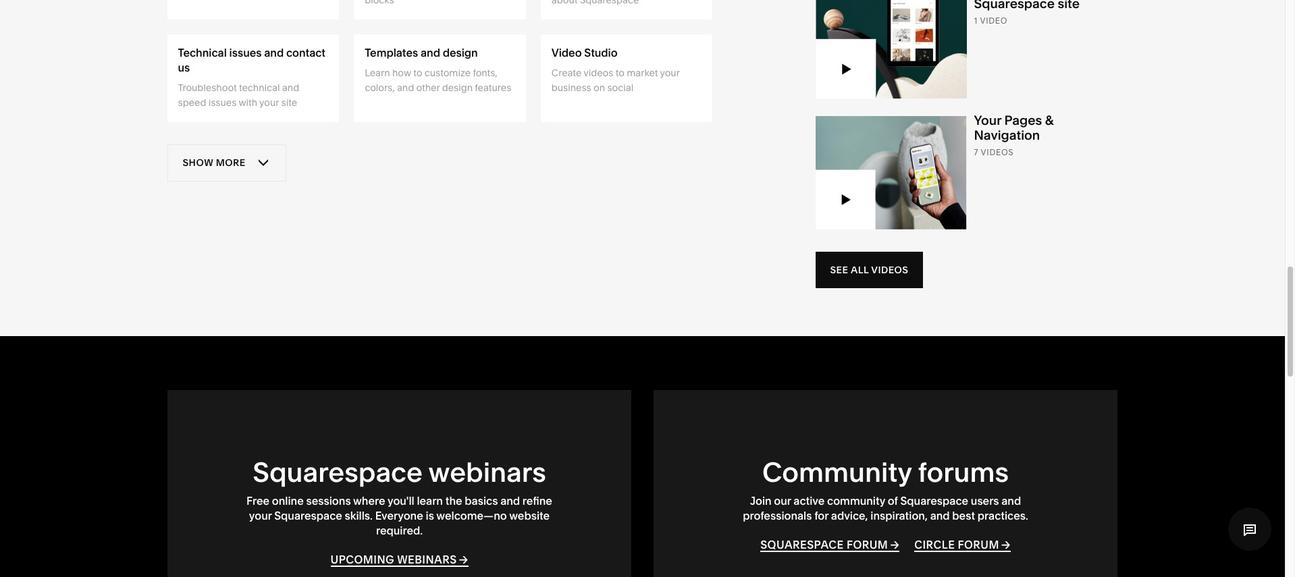 Task type: locate. For each thing, give the bounding box(es) containing it.
1 horizontal spatial to
[[616, 67, 625, 79]]

videos up on
[[584, 67, 614, 79]]

squarespace up "best"
[[901, 494, 969, 508]]

1 vertical spatial design
[[442, 82, 473, 94]]

required.
[[376, 524, 423, 538]]

basics
[[465, 494, 498, 508]]

our
[[774, 494, 791, 508]]

of
[[888, 494, 898, 508]]

2 to from the left
[[616, 67, 625, 79]]

squarespace down sessions
[[274, 509, 342, 523]]

learn
[[417, 494, 443, 508]]

1 horizontal spatial forum
[[958, 538, 1000, 552]]

and left contact
[[264, 46, 284, 59]]

market
[[627, 67, 658, 79]]

refine
[[523, 494, 552, 508]]

learn
[[365, 67, 390, 79]]

squarespace forum →
[[761, 538, 900, 552]]

issues up technical
[[229, 46, 262, 59]]

1 horizontal spatial →
[[891, 538, 900, 552]]

videos inside create videos to market your business on social
[[584, 67, 614, 79]]

forum
[[847, 538, 888, 552], [958, 538, 1000, 552]]

to inside create videos to market your business on social
[[616, 67, 625, 79]]

2 forum from the left
[[958, 538, 1000, 552]]

1 vertical spatial videos
[[981, 147, 1014, 157]]

you'll
[[388, 494, 414, 508]]

1 horizontal spatial videos
[[872, 264, 909, 276]]

design
[[443, 46, 478, 59], [442, 82, 473, 94]]

customize
[[425, 67, 471, 79]]

design up the customize on the left of page
[[443, 46, 478, 59]]

features
[[475, 82, 511, 94]]

→ down inspiration,
[[891, 538, 900, 552]]

0 vertical spatial videos
[[584, 67, 614, 79]]

all
[[851, 264, 869, 276]]

2 vertical spatial your
[[249, 509, 272, 523]]

online
[[272, 494, 304, 508]]

templates and design
[[365, 46, 478, 59]]

0 horizontal spatial forum
[[847, 538, 888, 552]]

→
[[891, 538, 900, 552], [1002, 538, 1011, 552], [459, 553, 468, 567]]

see
[[830, 264, 849, 276]]

0 vertical spatial your
[[660, 67, 680, 79]]

your
[[660, 67, 680, 79], [259, 97, 279, 109], [249, 509, 272, 523]]

videos down navigation at the right top of page
[[981, 147, 1014, 157]]

forums
[[918, 456, 1009, 489]]

squarespace
[[253, 456, 423, 489], [901, 494, 969, 508], [274, 509, 342, 523], [761, 538, 844, 552]]

other
[[416, 82, 440, 94]]

professionals
[[743, 509, 812, 523]]

→ right webinars
[[459, 553, 468, 567]]

and up website
[[501, 494, 520, 508]]

to
[[413, 67, 422, 79], [616, 67, 625, 79]]

community
[[763, 456, 912, 489]]

website
[[509, 509, 550, 523]]

video
[[552, 46, 582, 59]]

users
[[971, 494, 999, 508]]

show more button
[[167, 144, 286, 182]]

videos
[[584, 67, 614, 79], [981, 147, 1014, 157], [872, 264, 909, 276]]

circle
[[915, 538, 955, 552]]

colors,
[[365, 82, 395, 94]]

to right how
[[413, 67, 422, 79]]

an ipad showcasing an e-commerce website built with squarespace image
[[816, 0, 967, 98]]

create videos to market your business on social
[[552, 67, 680, 94]]

see all videos link
[[816, 252, 924, 288]]

1 forum from the left
[[847, 538, 888, 552]]

and left "best"
[[930, 509, 950, 523]]

how
[[392, 67, 411, 79]]

forum down "best"
[[958, 538, 1000, 552]]

1 video
[[974, 16, 1008, 26]]

your down technical
[[259, 97, 279, 109]]

see all videos
[[830, 264, 909, 276]]

and inside learn how to customize fonts, colors, and other design features
[[397, 82, 414, 94]]

navigation
[[974, 128, 1040, 143]]

studio
[[584, 46, 618, 59]]

videos right all
[[872, 264, 909, 276]]

0 horizontal spatial →
[[459, 553, 468, 567]]

forum for circle forum
[[958, 538, 1000, 552]]

design down the customize on the left of page
[[442, 82, 473, 94]]

your inside create videos to market your business on social
[[660, 67, 680, 79]]

0 vertical spatial issues
[[229, 46, 262, 59]]

and down how
[[397, 82, 414, 94]]

0 horizontal spatial to
[[413, 67, 422, 79]]

to up social
[[616, 67, 625, 79]]

1 vertical spatial your
[[259, 97, 279, 109]]

to inside learn how to customize fonts, colors, and other design features
[[413, 67, 422, 79]]

and inside squarespace webinars free online sessions where you'll learn the basics and refine your squarespace skills. everyone is welcome—no website required.
[[501, 494, 520, 508]]

a person holding a smart phone and looking at a website built with squarespace image
[[816, 113, 967, 230]]

→ down practices.
[[1002, 538, 1011, 552]]

skills.
[[345, 509, 373, 523]]

and up site
[[282, 82, 299, 94]]

your down free
[[249, 509, 272, 523]]

0 horizontal spatial videos
[[584, 67, 614, 79]]

issues inside troubleshoot technical and speed issues with your site
[[209, 97, 237, 109]]

issues
[[229, 46, 262, 59], [209, 97, 237, 109]]

free
[[247, 494, 270, 508]]

community
[[827, 494, 885, 508]]

and
[[264, 46, 284, 59], [421, 46, 440, 59], [282, 82, 299, 94], [397, 82, 414, 94], [501, 494, 520, 508], [1002, 494, 1021, 508], [930, 509, 950, 523]]

where
[[353, 494, 385, 508]]

squarespace webinars free online sessions where you'll learn the basics and refine your squarespace skills. everyone is welcome—no website required.
[[247, 456, 552, 538]]

1 to from the left
[[413, 67, 422, 79]]

1 vertical spatial issues
[[209, 97, 237, 109]]

your right market
[[660, 67, 680, 79]]

7
[[974, 147, 979, 157]]

your
[[974, 113, 1002, 128]]

best
[[953, 509, 975, 523]]

more
[[216, 157, 246, 169]]

2 horizontal spatial →
[[1002, 538, 1011, 552]]

forum down advice,
[[847, 538, 888, 552]]

videos inside your pages & navigation 7 videos
[[981, 147, 1014, 157]]

speed
[[178, 97, 206, 109]]

issues down the troubleshoot on the left of the page
[[209, 97, 237, 109]]

2 horizontal spatial videos
[[981, 147, 1014, 157]]



Task type: vqa. For each thing, say whether or not it's contained in the screenshot.
elsewhere
no



Task type: describe. For each thing, give the bounding box(es) containing it.
contact
[[286, 46, 326, 59]]

circle forum →
[[915, 538, 1011, 552]]

inspiration,
[[871, 509, 928, 523]]

technical issues and contact us
[[178, 46, 326, 74]]

design inside learn how to customize fonts, colors, and other design features
[[442, 82, 473, 94]]

and up practices.
[[1002, 494, 1021, 508]]

squarespace up sessions
[[253, 456, 423, 489]]

the
[[446, 494, 462, 508]]

pages
[[1005, 113, 1042, 128]]

to for and
[[413, 67, 422, 79]]

technical
[[239, 82, 280, 94]]

everyone
[[375, 509, 423, 523]]

0 vertical spatial design
[[443, 46, 478, 59]]

join
[[750, 494, 772, 508]]

show
[[183, 157, 213, 169]]

your pages & navigation 7 videos
[[974, 113, 1054, 157]]

sessions
[[306, 494, 351, 508]]

show more
[[183, 157, 246, 169]]

your inside troubleshoot technical and speed issues with your site
[[259, 97, 279, 109]]

squarespace down for
[[761, 538, 844, 552]]

upcoming webinars →
[[331, 553, 468, 567]]

for
[[815, 509, 829, 523]]

practices.
[[978, 509, 1029, 523]]

video
[[980, 16, 1008, 26]]

video studio
[[552, 46, 618, 59]]

site
[[281, 97, 297, 109]]

learn how to customize fonts, colors, and other design features
[[365, 67, 511, 94]]

to for studio
[[616, 67, 625, 79]]

webinars
[[397, 553, 457, 567]]

create
[[552, 67, 582, 79]]

templates
[[365, 46, 418, 59]]

1 video link
[[816, 0, 1118, 106]]

your inside squarespace webinars free online sessions where you'll learn the basics and refine your squarespace skills. everyone is welcome—no website required.
[[249, 509, 272, 523]]

business
[[552, 82, 591, 94]]

with
[[239, 97, 257, 109]]

technical
[[178, 46, 227, 59]]

advice,
[[831, 509, 868, 523]]

issues inside technical issues and contact us
[[229, 46, 262, 59]]

squarespace inside community forums join our active community of squarespace users and professionals for advice, inspiration, and best practices.
[[901, 494, 969, 508]]

webinars
[[429, 456, 546, 489]]

fonts,
[[473, 67, 498, 79]]

→ for upcoming webinars →
[[459, 553, 468, 567]]

and up the customize on the left of page
[[421, 46, 440, 59]]

on
[[594, 82, 605, 94]]

community forums join our active community of squarespace users and professionals for advice, inspiration, and best practices.
[[743, 456, 1029, 523]]

upcoming
[[331, 553, 395, 567]]

and inside technical issues and contact us
[[264, 46, 284, 59]]

troubleshoot
[[178, 82, 237, 94]]

active
[[794, 494, 825, 508]]

is
[[426, 509, 434, 523]]

us
[[178, 61, 190, 74]]

social
[[608, 82, 634, 94]]

forum for squarespace forum
[[847, 538, 888, 552]]

1
[[974, 16, 978, 26]]

troubleshoot technical and speed issues with your site
[[178, 82, 299, 109]]

and inside troubleshoot technical and speed issues with your site
[[282, 82, 299, 94]]

welcome—no
[[437, 509, 507, 523]]

&
[[1045, 113, 1054, 128]]

2 vertical spatial videos
[[872, 264, 909, 276]]

→ for squarespace forum →
[[891, 538, 900, 552]]

→ for circle forum →
[[1002, 538, 1011, 552]]



